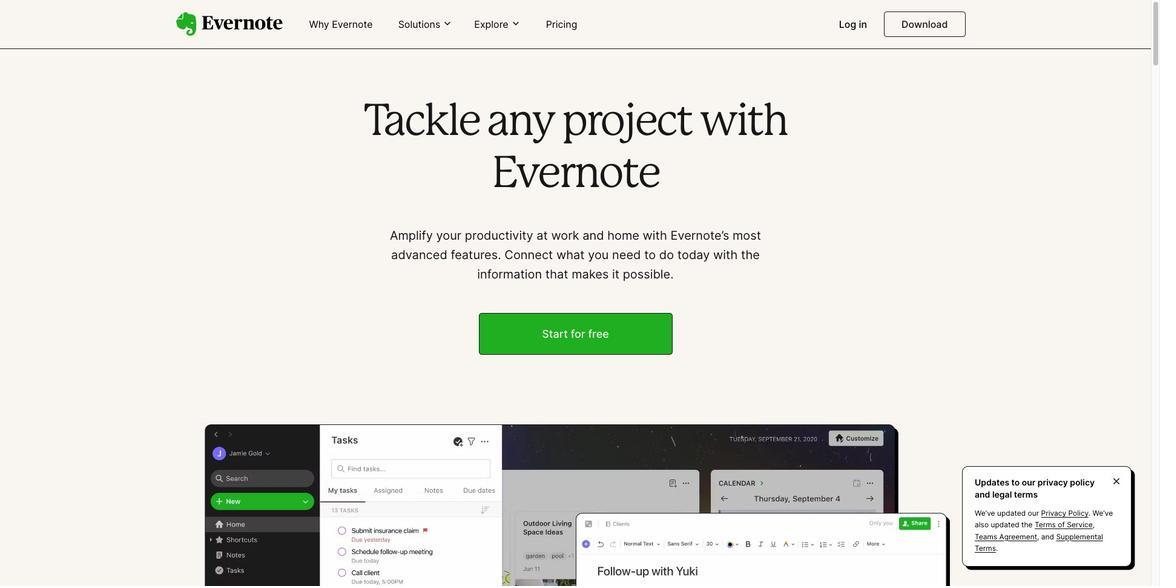 Task type: locate. For each thing, give the bounding box(es) containing it.
. down the teams agreement link
[[996, 544, 998, 553]]

terms
[[1035, 521, 1056, 530], [975, 544, 996, 553]]

and inside the updates to our privacy policy and legal terms
[[975, 489, 991, 500]]

2 we've from the left
[[1093, 509, 1113, 518]]

1 vertical spatial to
[[1012, 477, 1020, 488]]

and down . we've also updated the
[[1042, 532, 1055, 541]]

1 vertical spatial our
[[1028, 509, 1040, 518]]

.
[[1089, 509, 1091, 518], [996, 544, 998, 553]]

we've right policy
[[1093, 509, 1113, 518]]

0 horizontal spatial and
[[583, 228, 604, 243]]

productivity
[[465, 228, 533, 243]]

updated inside . we've also updated the
[[991, 521, 1020, 530]]

our for privacy
[[1028, 509, 1040, 518]]

0 vertical spatial and
[[583, 228, 604, 243]]

to up terms
[[1012, 477, 1020, 488]]

updated
[[998, 509, 1026, 518], [991, 521, 1020, 530]]

tasks-kingdom hero screen image
[[176, 423, 976, 586]]

0 vertical spatial .
[[1089, 509, 1091, 518]]

, up supplemental
[[1093, 521, 1095, 530]]

and for home
[[583, 228, 604, 243]]

evernote down tackle any project with
[[492, 155, 659, 196]]

to left do
[[645, 248, 656, 262]]

0 horizontal spatial .
[[996, 544, 998, 553]]

0 vertical spatial our
[[1022, 477, 1036, 488]]

1 horizontal spatial to
[[1012, 477, 1020, 488]]

1 horizontal spatial the
[[1022, 521, 1033, 530]]

that
[[546, 267, 569, 282]]

1 vertical spatial evernote
[[492, 155, 659, 196]]

0 vertical spatial terms
[[1035, 521, 1056, 530]]

why evernote link
[[302, 13, 380, 36]]

2 vertical spatial and
[[1042, 532, 1055, 541]]

explore button
[[471, 17, 524, 31]]

and down updates
[[975, 489, 991, 500]]

1 vertical spatial terms
[[975, 544, 996, 553]]

and up you
[[583, 228, 604, 243]]

our
[[1022, 477, 1036, 488], [1028, 509, 1040, 518]]

we've
[[975, 509, 996, 518], [1093, 509, 1113, 518]]

and inside terms of service , teams agreement , and
[[1042, 532, 1055, 541]]

1 vertical spatial updated
[[991, 521, 1020, 530]]

why
[[309, 18, 329, 30]]

the
[[741, 248, 760, 262], [1022, 521, 1033, 530]]

advanced
[[391, 248, 448, 262]]

log in link
[[832, 13, 875, 36]]

, down . we've also updated the
[[1038, 532, 1040, 541]]

1 we've from the left
[[975, 509, 996, 518]]

2 horizontal spatial and
[[1042, 532, 1055, 541]]

evernote logo image
[[176, 12, 283, 36]]

agreement
[[1000, 532, 1038, 541]]

and inside amplify your productivity at work and home with evernote's most advanced features. connect what you need to do today with the information that makes it possible.
[[583, 228, 604, 243]]

0 vertical spatial updated
[[998, 509, 1026, 518]]

0 horizontal spatial we've
[[975, 509, 996, 518]]

the inside amplify your productivity at work and home with evernote's most advanced features. connect what you need to do today with the information that makes it possible.
[[741, 248, 760, 262]]

evernote right why at the left
[[332, 18, 373, 30]]

to
[[645, 248, 656, 262], [1012, 477, 1020, 488]]

updated down legal
[[998, 509, 1026, 518]]

privacy
[[1038, 477, 1068, 488]]

terms down privacy
[[1035, 521, 1056, 530]]

solutions button
[[395, 17, 456, 31]]

terms
[[1014, 489, 1038, 500]]

the down most
[[741, 248, 760, 262]]

with
[[700, 102, 788, 144], [643, 228, 667, 243], [714, 248, 738, 262]]

updates
[[975, 477, 1010, 488]]

0 vertical spatial ,
[[1093, 521, 1095, 530]]

and
[[583, 228, 604, 243], [975, 489, 991, 500], [1042, 532, 1055, 541]]

0 horizontal spatial evernote
[[332, 18, 373, 30]]

evernote
[[332, 18, 373, 30], [492, 155, 659, 196]]

1 vertical spatial the
[[1022, 521, 1033, 530]]

0 horizontal spatial the
[[741, 248, 760, 262]]

free
[[588, 328, 609, 340]]

0 vertical spatial evernote
[[332, 18, 373, 30]]

1 horizontal spatial evernote
[[492, 155, 659, 196]]

0 horizontal spatial to
[[645, 248, 656, 262]]

our up terms
[[1022, 477, 1036, 488]]

updates to our privacy policy and legal terms
[[975, 477, 1095, 500]]

our inside the updates to our privacy policy and legal terms
[[1022, 477, 1036, 488]]

terms down 'teams'
[[975, 544, 996, 553]]

any
[[487, 102, 554, 144]]

1 vertical spatial ,
[[1038, 532, 1040, 541]]

1 horizontal spatial .
[[1089, 509, 1091, 518]]

1 horizontal spatial we've
[[1093, 509, 1113, 518]]

terms inside supplemental terms
[[975, 544, 996, 553]]

teams
[[975, 532, 998, 541]]

,
[[1093, 521, 1095, 530], [1038, 532, 1040, 541]]

supplemental terms link
[[975, 532, 1104, 553]]

0 horizontal spatial terms
[[975, 544, 996, 553]]

1 vertical spatial .
[[996, 544, 998, 553]]

at
[[537, 228, 548, 243]]

we've up also
[[975, 509, 996, 518]]

the down we've updated our privacy policy
[[1022, 521, 1033, 530]]

terms of service , teams agreement , and
[[975, 521, 1095, 541]]

. up service
[[1089, 509, 1091, 518]]

. inside . we've also updated the
[[1089, 509, 1091, 518]]

1 horizontal spatial terms
[[1035, 521, 1056, 530]]

1 horizontal spatial and
[[975, 489, 991, 500]]

legal
[[993, 489, 1012, 500]]

most
[[733, 228, 761, 243]]

policy
[[1069, 509, 1089, 518]]

work
[[551, 228, 579, 243]]

project
[[562, 102, 692, 144]]

. for . we've also updated the
[[1089, 509, 1091, 518]]

possible.
[[623, 267, 674, 282]]

0 vertical spatial to
[[645, 248, 656, 262]]

0 vertical spatial the
[[741, 248, 760, 262]]

updated up the teams agreement link
[[991, 521, 1020, 530]]

start
[[542, 328, 568, 340]]

0 vertical spatial with
[[700, 102, 788, 144]]

1 vertical spatial and
[[975, 489, 991, 500]]

our up terms of service , teams agreement , and on the right bottom
[[1028, 509, 1040, 518]]



Task type: describe. For each thing, give the bounding box(es) containing it.
today
[[678, 248, 710, 262]]

. for .
[[996, 544, 998, 553]]

the inside . we've also updated the
[[1022, 521, 1033, 530]]

privacy
[[1042, 509, 1067, 518]]

to inside the updates to our privacy policy and legal terms
[[1012, 477, 1020, 488]]

what
[[557, 248, 585, 262]]

our for privacy
[[1022, 477, 1036, 488]]

download
[[902, 18, 948, 30]]

evernote's
[[671, 228, 730, 243]]

start for free
[[542, 328, 609, 340]]

makes
[[572, 267, 609, 282]]

1 horizontal spatial ,
[[1093, 521, 1095, 530]]

we've updated our privacy policy
[[975, 509, 1089, 518]]

pricing link
[[539, 13, 585, 36]]

amplify your productivity at work and home with evernote's most advanced features. connect what you need to do today with the information that makes it possible.
[[390, 228, 761, 282]]

why evernote
[[309, 18, 373, 30]]

tackle any project with
[[364, 102, 788, 144]]

log
[[839, 18, 857, 30]]

supplemental terms
[[975, 532, 1104, 553]]

information
[[477, 267, 542, 282]]

for
[[571, 328, 586, 340]]

solutions
[[398, 18, 441, 30]]

in
[[859, 18, 867, 30]]

connect
[[505, 248, 553, 262]]

it
[[612, 267, 620, 282]]

2 vertical spatial with
[[714, 248, 738, 262]]

log in
[[839, 18, 867, 30]]

download link
[[884, 12, 966, 37]]

0 horizontal spatial ,
[[1038, 532, 1040, 541]]

to inside amplify your productivity at work and home with evernote's most advanced features. connect what you need to do today with the information that makes it possible.
[[645, 248, 656, 262]]

supplemental
[[1057, 532, 1104, 541]]

pricing
[[546, 18, 578, 30]]

tackle
[[364, 102, 480, 144]]

amplify
[[390, 228, 433, 243]]

features.
[[451, 248, 501, 262]]

do
[[660, 248, 674, 262]]

home
[[608, 228, 640, 243]]

need
[[612, 248, 641, 262]]

teams agreement link
[[975, 532, 1038, 541]]

. we've also updated the
[[975, 509, 1113, 530]]

service
[[1067, 521, 1093, 530]]

terms inside terms of service , teams agreement , and
[[1035, 521, 1056, 530]]

of
[[1058, 521, 1065, 530]]

start for free link
[[479, 313, 673, 355]]

privacy policy link
[[1042, 509, 1089, 518]]

terms of service link
[[1035, 521, 1093, 530]]

we've inside . we've also updated the
[[1093, 509, 1113, 518]]

you
[[588, 248, 609, 262]]

policy
[[1071, 477, 1095, 488]]

your
[[436, 228, 462, 243]]

also
[[975, 521, 989, 530]]

1 vertical spatial with
[[643, 228, 667, 243]]

and for legal
[[975, 489, 991, 500]]

explore
[[475, 18, 509, 30]]



Task type: vqa. For each thing, say whether or not it's contained in the screenshot.
DOWNLOAD
yes



